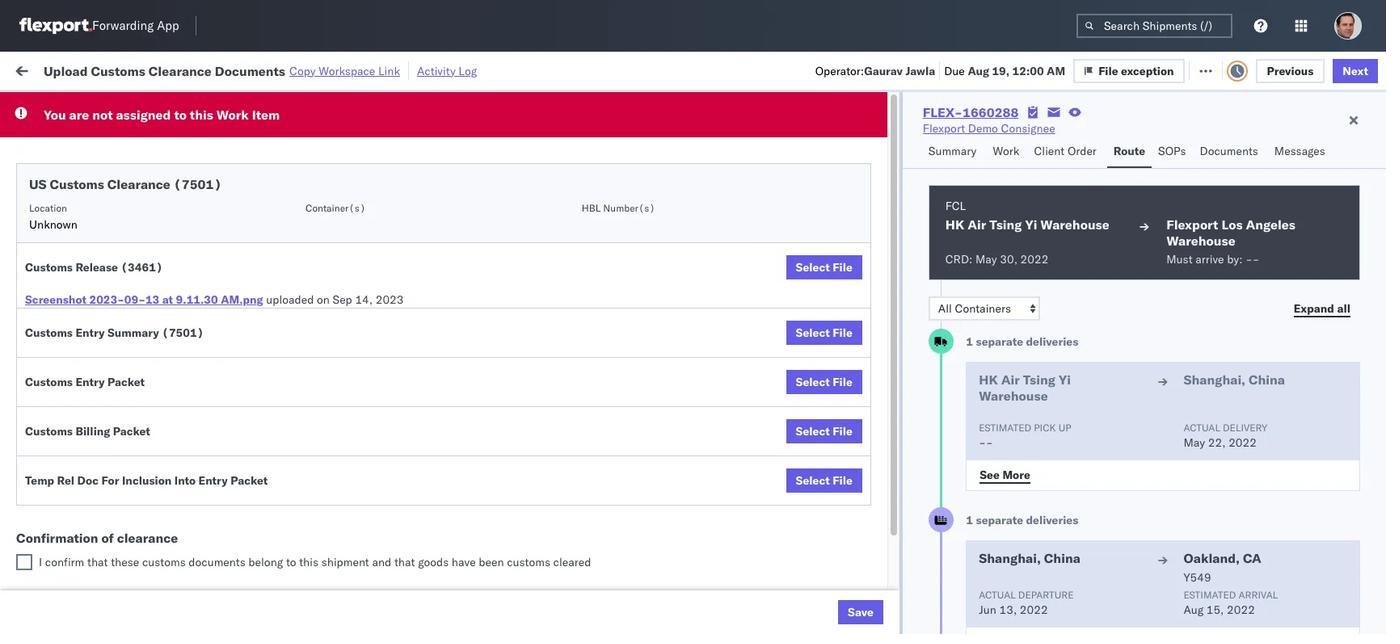 Task type: locate. For each thing, give the bounding box(es) containing it.
actual inside 'actual delivery may 22, 2022'
[[1184, 422, 1221, 434]]

gaurav jawla up all
[[1303, 269, 1370, 283]]

entry for packet
[[76, 375, 105, 390]]

select file for customs release (3461)
[[796, 260, 853, 275]]

11:59 left the container(s)
[[260, 198, 292, 212]]

1 select file from the top
[[796, 260, 853, 275]]

tsing inside hk air tsing yi warehouse
[[1023, 372, 1056, 388]]

operator:
[[815, 63, 864, 78]]

schedule pickup from los angeles, ca link for fifth schedule pickup from los angeles, ca "button" from the bottom of the page
[[37, 188, 230, 220]]

workspace
[[319, 63, 375, 78]]

ceau7522281, hlxu6269489, hlxu8034992
[[996, 162, 1247, 176], [996, 233, 1247, 247], [996, 268, 1247, 283], [996, 304, 1247, 319], [996, 340, 1247, 354]]

4 abcdefg78456546 from the top
[[1101, 482, 1210, 497]]

maeu9408431 left 15,
[[1101, 589, 1183, 603]]

select file for customs entry summary (7501)
[[796, 326, 853, 340]]

0 vertical spatial 23,
[[360, 447, 377, 461]]

customs down screenshot
[[25, 326, 73, 340]]

2 appointment from the top
[[132, 268, 199, 283]]

2 schedule pickup from los angeles, ca from the top
[[37, 224, 218, 255]]

4 schedule pickup from los angeles, ca from the top
[[37, 367, 218, 397]]

2 resize handle column header from the left
[[411, 125, 430, 635]]

6:00
[[260, 482, 285, 497]]

(7501) down 9.11.30
[[162, 326, 204, 340]]

hk up the crd:
[[946, 217, 965, 233]]

los left "angeles"
[[1222, 217, 1243, 233]]

lhuu7894563, down pick
[[996, 446, 1079, 461]]

None checkbox
[[16, 555, 32, 571]]

schedule left 2023-
[[37, 295, 85, 310]]

1 horizontal spatial hk
[[979, 372, 998, 388]]

1 pdt, from the top
[[315, 162, 341, 177]]

flex-2130387 down flex-1893174
[[893, 553, 976, 568]]

5 ceau7522281, from the top
[[996, 340, 1079, 354]]

am right 6:00
[[288, 482, 306, 497]]

3 schedule pickup from los angeles, ca link from the top
[[37, 295, 230, 327]]

pickup for fifth schedule pickup from los angeles, ca "button" from the bottom of the page
[[88, 189, 123, 203]]

workitem
[[18, 132, 60, 144]]

ceau7522281, hlxu6269489, hlxu8034992 for schedule pickup from los angeles, ca link for fourth schedule pickup from los angeles, ca "button" from the bottom
[[996, 233, 1247, 247]]

-
[[1246, 252, 1253, 267], [1253, 252, 1260, 267], [979, 436, 986, 450], [986, 436, 993, 450], [834, 553, 841, 568], [1380, 553, 1386, 568], [834, 589, 841, 603]]

ocean fcl for the schedule pickup from rotterdam, netherlands link
[[495, 589, 551, 603]]

los down workitem button
[[152, 189, 171, 203]]

8 resize handle column header from the left
[[1074, 125, 1093, 635]]

0 vertical spatial to
[[174, 107, 187, 123]]

consignee inside button
[[705, 132, 751, 144]]

import work
[[137, 63, 205, 77]]

angeles, for schedule pickup from los angeles, ca link for fourth schedule pickup from los angeles, ca "button" from the bottom
[[173, 224, 218, 239]]

nov for schedule pickup from los angeles, ca link for fourth schedule pickup from los angeles, ca "button" from the bottom
[[344, 233, 365, 248]]

1 omkar from the top
[[1303, 233, 1337, 248]]

1 vertical spatial account
[[788, 589, 831, 603]]

1 vertical spatial yi
[[1059, 372, 1071, 388]]

jaehyung choi -
[[1303, 553, 1386, 568]]

warehouse inside hk air tsing yi warehouse
[[979, 388, 1048, 404]]

4, for schedule pickup from los angeles, ca link for fourth schedule pickup from los angeles, ca "button" from the bottom
[[367, 233, 378, 248]]

0 horizontal spatial documents
[[37, 347, 96, 362]]

test123456 down must
[[1101, 269, 1169, 283]]

2 karl from the top
[[844, 589, 864, 603]]

1 vertical spatial at
[[162, 293, 173, 307]]

from right 2023-
[[126, 295, 149, 310]]

4 flex-1846748 from the top
[[893, 269, 976, 283]]

los for fifth schedule pickup from los angeles, ca "button" from the bottom of the page
[[152, 189, 171, 203]]

flex-1846748 button
[[867, 158, 980, 181], [867, 158, 980, 181], [867, 194, 980, 216], [867, 194, 980, 216], [867, 229, 980, 252], [867, 229, 980, 252], [867, 265, 980, 287], [867, 265, 980, 287], [867, 300, 980, 323], [867, 300, 980, 323], [867, 336, 980, 359], [867, 336, 980, 359]]

from inside schedule pickup from rotterdam, netherlands
[[126, 580, 149, 595]]

schedule pickup from los angeles, ca for fifth schedule pickup from los angeles, ca "button" from the bottom of the page schedule pickup from los angeles, ca link
[[37, 189, 218, 219]]

aug left 19, at the right
[[968, 63, 990, 78]]

pickup for "schedule pickup from rotterdam, netherlands" button
[[88, 580, 123, 595]]

0 horizontal spatial customs
[[142, 555, 186, 570]]

oakland, ca y549
[[1184, 551, 1262, 585]]

flexport los angeles warehouse
[[1167, 217, 1296, 249]]

confirm inside the confirm pickup from los angeles, ca
[[37, 438, 78, 452]]

pdt,
[[315, 162, 341, 177], [315, 198, 341, 212], [315, 233, 341, 248], [315, 304, 341, 319]]

3 schedule from the top
[[37, 224, 85, 239]]

file for customs billing packet
[[833, 424, 853, 439]]

2 flex-1846748 from the top
[[893, 198, 976, 212]]

confirm delivery
[[37, 481, 123, 496]]

8:30 pm pst, jan 23, 2023 down 6:00 am pst, dec 24, 2022
[[260, 553, 405, 568]]

from for the schedule pickup from rotterdam, netherlands link
[[126, 580, 149, 595]]

netherlands
[[37, 596, 100, 611]]

lagerfeld
[[867, 553, 915, 568], [867, 589, 915, 603]]

2 omkar savant from the top
[[1303, 447, 1375, 461]]

los for fifth schedule pickup from los angeles, ca "button" from the top of the page
[[152, 509, 171, 523]]

1 horizontal spatial on
[[396, 63, 409, 77]]

schedule pickup from los angeles, ca link for fourth schedule pickup from los angeles, ca "button" from the top
[[37, 366, 230, 398]]

0 horizontal spatial at
[[162, 293, 173, 307]]

6 ocean fcl from the top
[[495, 589, 551, 603]]

1 horizontal spatial summary
[[929, 144, 977, 158]]

1 schedule pickup from los angeles, ca from the top
[[37, 189, 218, 219]]

schedule delivery appointment button
[[37, 160, 199, 178], [37, 267, 199, 285], [37, 409, 199, 427], [37, 552, 199, 570]]

packet for customs entry packet
[[108, 375, 145, 390]]

0 vertical spatial may
[[976, 252, 997, 267]]

delivery
[[88, 161, 129, 176], [88, 268, 129, 283], [88, 410, 129, 425], [81, 481, 123, 496], [88, 553, 129, 567]]

work right "import"
[[177, 63, 205, 77]]

pdt, for schedule pickup from los angeles, ca link for fourth schedule pickup from los angeles, ca "button" from the bottom
[[315, 233, 341, 248]]

appointment down clearance
[[132, 553, 199, 567]]

1 vertical spatial packet
[[113, 424, 150, 439]]

0 vertical spatial gvcu5265864
[[996, 553, 1076, 568]]

7 schedule from the top
[[37, 410, 85, 425]]

clearance up the work,
[[149, 63, 212, 79]]

savant for lhuu7894563, uetu5238478
[[1340, 447, 1375, 461]]

appointment up confirm pickup from los angeles, ca link
[[132, 410, 199, 425]]

6 resize handle column header from the left
[[839, 125, 859, 635]]

customs
[[142, 555, 186, 570], [507, 555, 550, 570]]

may inside 'actual delivery may 22, 2022'
[[1184, 436, 1206, 450]]

customs right been
[[507, 555, 550, 570]]

0 horizontal spatial consignee
[[705, 132, 751, 144]]

1 vertical spatial maeu9408431
[[1101, 589, 1183, 603]]

on right 187
[[396, 63, 409, 77]]

1 vertical spatial (7501)
[[162, 326, 204, 340]]

summary button
[[922, 137, 987, 168]]

estimated up 15,
[[1184, 589, 1236, 601]]

gvcu5265864 for schedule delivery appointment
[[996, 553, 1076, 568]]

2023
[[376, 293, 404, 307], [377, 553, 405, 568], [377, 589, 405, 603]]

documents for upload customs clearance documents
[[37, 347, 96, 362]]

1 vertical spatial estimated
[[1184, 589, 1236, 601]]

2 vertical spatial gaurav jawla
[[1303, 269, 1370, 283]]

delivery
[[1223, 422, 1268, 434]]

8:30 pm pst, jan 23, 2023 for schedule delivery appointment
[[260, 553, 405, 568]]

mode button
[[487, 129, 576, 145]]

appointment for 1st schedule delivery appointment link
[[132, 161, 199, 176]]

clearance down workitem button
[[107, 176, 170, 192]]

0 vertical spatial deliveries
[[1026, 335, 1079, 349]]

test123456 down route
[[1101, 162, 1169, 177]]

jan down shipment
[[336, 589, 354, 603]]

flex-2130387 left jun
[[893, 589, 976, 603]]

jan left and
[[336, 553, 354, 568]]

schedule up confirmation
[[37, 509, 85, 523]]

14,
[[355, 293, 373, 307]]

departure
[[1018, 589, 1074, 601]]

from for third schedule pickup from los angeles, ca "button" schedule pickup from los angeles, ca link
[[126, 295, 149, 310]]

1 8:30 from the top
[[260, 553, 285, 568]]

schedule delivery appointment link down workitem button
[[37, 160, 199, 177]]

0 vertical spatial 8:30 pm pst, jan 23, 2023
[[260, 553, 405, 568]]

customs up location
[[50, 176, 104, 192]]

progress
[[253, 100, 294, 112]]

not
[[92, 107, 113, 123]]

1 vertical spatial flex-2130387
[[893, 589, 976, 603]]

shanghai, china down msdu7304509
[[979, 551, 1081, 567]]

0 horizontal spatial this
[[190, 107, 213, 123]]

flex-1660288
[[923, 104, 1019, 120]]

estimated inside estimated arrival aug 15, 2022
[[1184, 589, 1236, 601]]

ca up temp
[[37, 454, 53, 468]]

dec up 6:00 am pst, dec 24, 2022
[[336, 447, 357, 461]]

from for schedule pickup from los angeles, ca link corresponding to fourth schedule pickup from los angeles, ca "button" from the top
[[126, 367, 149, 381]]

work button
[[987, 137, 1028, 168]]

ceau7522281, for 1st schedule delivery appointment link
[[996, 162, 1079, 176]]

upload customs clearance documents copy workspace link
[[44, 63, 400, 79]]

select for temp rel doc for inclusion into entry packet
[[796, 474, 830, 488]]

1 horizontal spatial that
[[394, 555, 415, 570]]

test123456 for schedule pickup from los angeles, ca
[[1101, 233, 1169, 248]]

location unknown
[[29, 202, 78, 232]]

1 for shanghai, china
[[966, 513, 973, 528]]

0 vertical spatial karl
[[844, 553, 864, 568]]

1 vertical spatial 2130387
[[927, 589, 976, 603]]

1 11:59 from the top
[[260, 162, 292, 177]]

savant for ceau7522281, hlxu6269489, hlxu8034992
[[1340, 233, 1375, 248]]

0 horizontal spatial shanghai,
[[979, 551, 1041, 567]]

hk up estimated pick up --
[[979, 372, 998, 388]]

flex-
[[923, 104, 963, 120], [893, 162, 927, 177], [893, 198, 927, 212], [893, 233, 927, 248], [893, 269, 927, 283], [893, 304, 927, 319], [893, 340, 927, 354], [893, 376, 927, 390], [893, 411, 927, 426], [893, 447, 927, 461], [893, 482, 927, 497], [893, 518, 927, 532], [893, 553, 927, 568], [893, 589, 927, 603]]

2 1 from the top
[[966, 513, 973, 528]]

flex-1889466 button
[[867, 371, 980, 394], [867, 371, 980, 394], [867, 407, 980, 430], [867, 407, 980, 430], [867, 443, 980, 465], [867, 443, 980, 465], [867, 478, 980, 501], [867, 478, 980, 501]]

0 vertical spatial hk
[[946, 217, 965, 233]]

5 ceau7522281, hlxu6269489, hlxu8034992 from the top
[[996, 340, 1247, 354]]

2 hlxu8034992 from the top
[[1168, 233, 1247, 247]]

1 horizontal spatial at
[[322, 63, 332, 77]]

1 vertical spatial summary
[[108, 326, 159, 340]]

1 confirm from the top
[[37, 438, 78, 452]]

09-
[[124, 293, 145, 307]]

on
[[396, 63, 409, 77], [317, 293, 330, 307]]

0 vertical spatial hk air tsing yi warehouse
[[946, 217, 1110, 233]]

4 ceau7522281, hlxu6269489, hlxu8034992 from the top
[[996, 304, 1247, 319]]

schedule pickup from los angeles, ca
[[37, 189, 218, 219], [37, 224, 218, 255], [37, 295, 218, 326], [37, 367, 218, 397], [37, 509, 218, 540]]

1 horizontal spatial aug
[[1184, 603, 1204, 618]]

2 uetu5238478 from the top
[[1082, 411, 1161, 425]]

shanghai, china up delivery
[[1184, 372, 1285, 388]]

expand all button
[[1284, 297, 1361, 321]]

23,
[[360, 447, 377, 461], [356, 553, 374, 568], [356, 589, 374, 603]]

2 schedule from the top
[[37, 189, 85, 203]]

2 vertical spatial test123456
[[1101, 269, 1169, 283]]

yi up up
[[1059, 372, 1071, 388]]

mbl/mawb
[[1101, 132, 1157, 144]]

confirm delivery button
[[37, 481, 123, 498]]

lhuu7894563, up msdu7304509
[[996, 482, 1079, 496]]

clearance for us customs clearance (7501)
[[107, 176, 170, 192]]

maeu9408431 left oakland,
[[1101, 553, 1183, 568]]

4 schedule pickup from los angeles, ca link from the top
[[37, 366, 230, 398]]

4 ocean fcl from the top
[[495, 447, 551, 461]]

3 select file button from the top
[[786, 370, 862, 395]]

snooze
[[438, 132, 470, 144]]

2 separate from the top
[[976, 513, 1023, 528]]

pickup inside the confirm pickup from los angeles, ca
[[81, 438, 116, 452]]

0 horizontal spatial that
[[87, 555, 108, 570]]

entry down 2023-
[[76, 326, 105, 340]]

4 lhuu7894563, uetu5238478 from the top
[[996, 482, 1161, 496]]

log
[[459, 63, 477, 78]]

delivery for 6:00
[[81, 481, 123, 496]]

china up departure
[[1044, 551, 1081, 567]]

appointment up "us customs clearance (7501)"
[[132, 161, 199, 176]]

0 horizontal spatial by:
[[58, 99, 74, 114]]

1 vertical spatial tsing
[[1023, 372, 1056, 388]]

warehouse up 'arrive'
[[1167, 233, 1236, 249]]

ocean fcl for first schedule delivery appointment link from the bottom
[[495, 553, 551, 568]]

gaurav
[[864, 63, 903, 78], [1303, 162, 1340, 177], [1303, 198, 1340, 212], [1303, 269, 1340, 283]]

from up (3461)
[[126, 224, 149, 239]]

4 pdt, from the top
[[315, 304, 341, 319]]

778 at risk
[[298, 63, 354, 77]]

numbers for container numbers
[[996, 138, 1036, 150]]

ca inside the confirm pickup from los angeles, ca
[[37, 454, 53, 468]]

expand
[[1294, 301, 1335, 316]]

actual inside actual departure jun 13, 2022
[[979, 589, 1016, 601]]

select file for customs entry packet
[[796, 375, 853, 390]]

1 schedule pickup from los angeles, ca link from the top
[[37, 188, 230, 220]]

that right and
[[394, 555, 415, 570]]

10 schedule from the top
[[37, 580, 85, 595]]

1 jan from the top
[[336, 553, 354, 568]]

entry
[[76, 326, 105, 340], [76, 375, 105, 390], [199, 474, 228, 488]]

angeles, inside the confirm pickup from los angeles, ca
[[167, 438, 211, 452]]

1 vertical spatial integration
[[705, 589, 761, 603]]

0 horizontal spatial work
[[177, 63, 205, 77]]

pdt, for third schedule pickup from los angeles, ca "button" schedule pickup from los angeles, ca link
[[315, 304, 341, 319]]

los for fourth schedule pickup from los angeles, ca "button" from the bottom
[[152, 224, 171, 239]]

from for fifth schedule pickup from los angeles, ca "button" from the top of the page's schedule pickup from los angeles, ca link
[[126, 509, 149, 523]]

2 schedule delivery appointment from the top
[[37, 268, 199, 283]]

1 horizontal spatial estimated
[[1184, 589, 1236, 601]]

23, up 24, on the left of the page
[[360, 447, 377, 461]]

pst, down 4:00 pm pst, dec 23, 2022
[[309, 482, 334, 497]]

0 vertical spatial (7501)
[[174, 176, 222, 192]]

at left risk
[[322, 63, 332, 77]]

0 vertical spatial omkar
[[1303, 233, 1337, 248]]

0 horizontal spatial summary
[[108, 326, 159, 340]]

to right for at left top
[[174, 107, 187, 123]]

resize handle column header for mode
[[572, 125, 592, 635]]

0 vertical spatial account
[[788, 553, 831, 568]]

lagerfeld down flex-1893174
[[867, 553, 915, 568]]

pickup for fourth schedule pickup from los angeles, ca "button" from the top
[[88, 367, 123, 381]]

pst, for schedule pickup from rotterdam, netherlands
[[308, 589, 333, 603]]

0 vertical spatial integration
[[705, 553, 761, 568]]

nov for 1st schedule delivery appointment link
[[344, 162, 365, 177]]

4, for third schedule pickup from los angeles, ca "button" schedule pickup from los angeles, ca link
[[367, 304, 378, 319]]

0 vertical spatial upload
[[44, 63, 88, 79]]

1 vertical spatial clearance
[[107, 176, 170, 192]]

schedule pickup from los angeles, ca for schedule pickup from los angeles, ca link for fourth schedule pickup from los angeles, ca "button" from the bottom
[[37, 224, 218, 255]]

0 horizontal spatial yi
[[1025, 217, 1038, 233]]

1 vertical spatial hk
[[979, 372, 998, 388]]

from inside the confirm pickup from los angeles, ca
[[119, 438, 143, 452]]

flexport inside flexport los angeles warehouse
[[1167, 217, 1219, 233]]

4, down deadline button at the top of page
[[367, 162, 378, 177]]

client
[[600, 132, 626, 144], [1034, 144, 1065, 158]]

0 vertical spatial savant
[[1340, 233, 1375, 248]]

3 ceau7522281, hlxu6269489, hlxu8034992 from the top
[[996, 268, 1247, 283]]

ceau7522281, for upload customs clearance documents "link" at left bottom
[[996, 340, 1079, 354]]

schedule for "schedule pickup from rotterdam, netherlands" button
[[37, 580, 85, 595]]

container
[[996, 125, 1039, 137]]

9.11.30
[[176, 293, 218, 307]]

bosch ocean test
[[600, 162, 692, 177], [705, 162, 797, 177], [600, 198, 692, 212], [600, 233, 692, 248], [705, 233, 797, 248], [705, 269, 797, 283], [600, 304, 692, 319], [705, 304, 797, 319], [705, 340, 797, 354], [705, 376, 797, 390], [705, 411, 797, 426], [600, 447, 692, 461], [705, 447, 797, 461], [705, 482, 797, 497]]

ca down unknown at the top of the page
[[37, 241, 53, 255]]

5 hlxu8034992 from the top
[[1168, 340, 1247, 354]]

estimated inside estimated pick up --
[[979, 422, 1032, 434]]

flexport demo consignee
[[923, 121, 1056, 136]]

customs up :
[[91, 63, 145, 79]]

test123456 up must
[[1101, 233, 1169, 248]]

integration test account - karl lagerfeld
[[705, 553, 915, 568], [705, 589, 915, 603]]

numbers for mbl/mawb numbers
[[1160, 132, 1200, 144]]

1846748
[[927, 162, 976, 177], [927, 198, 976, 212], [927, 233, 976, 248], [927, 269, 976, 283], [927, 304, 976, 319], [927, 340, 976, 354]]

(7501) down you are not assigned to this work item
[[174, 176, 222, 192]]

0 vertical spatial flexport
[[923, 121, 965, 136]]

2 vertical spatial 23,
[[356, 589, 374, 603]]

next
[[1343, 63, 1369, 78]]

3 hlxu8034992 from the top
[[1168, 268, 1247, 283]]

customs down clearance
[[142, 555, 186, 570]]

2130387
[[927, 553, 976, 568], [927, 589, 976, 603]]

23, down and
[[356, 589, 374, 603]]

1 that from the left
[[87, 555, 108, 570]]

1 vertical spatial karl
[[844, 589, 864, 603]]

:
[[117, 100, 120, 112]]

ca for 'confirm pickup from los angeles, ca' button
[[37, 454, 53, 468]]

0 vertical spatial packet
[[108, 375, 145, 390]]

3 ocean fcl from the top
[[495, 304, 551, 319]]

account
[[788, 553, 831, 568], [788, 589, 831, 603]]

(3461)
[[121, 260, 163, 275]]

estimated left pick
[[979, 422, 1032, 434]]

5 resize handle column header from the left
[[677, 125, 697, 635]]

3 pdt, from the top
[[315, 233, 341, 248]]

at
[[322, 63, 332, 77], [162, 293, 173, 307]]

2 confirm from the top
[[37, 481, 78, 496]]

select file button for temp rel doc for inclusion into entry packet
[[786, 469, 862, 493]]

numbers inside mbl/mawb numbers button
[[1160, 132, 1200, 144]]

1 vertical spatial deliveries
[[1026, 513, 1079, 528]]

hlxu6269489, for schedule pickup from los angeles, ca link for fourth schedule pickup from los angeles, ca "button" from the bottom
[[1082, 233, 1165, 247]]

schedule delivery appointment up the confirm pickup from los angeles, ca
[[37, 410, 199, 425]]

2023 left goods
[[377, 553, 405, 568]]

los up the inclusion
[[146, 438, 164, 452]]

number(s)
[[603, 202, 655, 214]]

of
[[101, 530, 114, 546]]

11:59 for third schedule pickup from los angeles, ca "button" schedule pickup from los angeles, ca link
[[260, 304, 292, 319]]

0 horizontal spatial to
[[174, 107, 187, 123]]

1 gvcu5265864 from the top
[[996, 553, 1076, 568]]

gaurav up flex id
[[864, 63, 903, 78]]

packet down 4:00
[[231, 474, 268, 488]]

clearance inside the upload customs clearance documents
[[125, 331, 177, 346]]

select for customs billing packet
[[796, 424, 830, 439]]

customs inside the upload customs clearance documents
[[77, 331, 122, 346]]

warehouse up estimated pick up --
[[979, 388, 1048, 404]]

appointment up 13 on the top
[[132, 268, 199, 283]]

nov
[[344, 162, 365, 177], [344, 198, 365, 212], [344, 233, 365, 248], [344, 304, 365, 319]]

1 horizontal spatial tsing
[[1023, 372, 1056, 388]]

from down workitem button
[[126, 189, 149, 203]]

schedule down location
[[37, 224, 85, 239]]

unknown
[[29, 217, 78, 232]]

1 1 from the top
[[966, 335, 973, 349]]

3 11:59 pm pdt, nov 4, 2022 from the top
[[260, 233, 409, 248]]

2130387 left jun
[[927, 589, 976, 603]]

documents right sops button
[[1200, 144, 1259, 158]]

test123456 for schedule delivery appointment
[[1101, 162, 1169, 177]]

summary down 09-
[[108, 326, 159, 340]]

appointment for 3rd schedule delivery appointment link from the top
[[132, 410, 199, 425]]

upload right my
[[44, 63, 88, 79]]

summary down demo
[[929, 144, 977, 158]]

flexport. image
[[19, 18, 92, 34]]

0 vertical spatial separate
[[976, 335, 1023, 349]]

flex id button
[[859, 129, 972, 145]]

confirm pickup from los angeles, ca
[[37, 438, 211, 468]]

1 vertical spatial 1 separate deliveries
[[966, 513, 1079, 528]]

1 vertical spatial 1
[[966, 513, 973, 528]]

3 1889466 from the top
[[927, 447, 976, 461]]

hlxu6269489, for 1st schedule delivery appointment link
[[1082, 162, 1165, 176]]

2022 inside actual departure jun 13, 2022
[[1020, 603, 1048, 618]]

0 horizontal spatial hk
[[946, 217, 965, 233]]

these
[[111, 555, 139, 570]]

2 hlxu6269489, from the top
[[1082, 233, 1165, 247]]

upload inside the upload customs clearance documents
[[37, 331, 74, 346]]

1 appointment from the top
[[132, 161, 199, 176]]

schedule down confirmation
[[37, 553, 85, 567]]

by: right 'arrive'
[[1227, 252, 1243, 267]]

0 vertical spatial air
[[968, 217, 987, 233]]

resize handle column header
[[231, 125, 251, 635], [411, 125, 430, 635], [467, 125, 487, 635], [572, 125, 592, 635], [677, 125, 697, 635], [839, 125, 859, 635], [968, 125, 988, 635], [1074, 125, 1093, 635], [1276, 125, 1295, 635], [1345, 125, 1365, 635]]

15,
[[1207, 603, 1224, 618]]

4, right sep
[[367, 304, 378, 319]]

23, left goods
[[356, 553, 374, 568]]

4 hlxu6269489, from the top
[[1082, 304, 1165, 319]]

pst, for confirm pickup from los angeles, ca
[[308, 447, 333, 461]]

1 vertical spatial integration test account - karl lagerfeld
[[705, 589, 915, 603]]

pm
[[295, 162, 312, 177], [295, 198, 312, 212], [295, 233, 312, 248], [295, 304, 312, 319], [288, 447, 305, 461], [288, 553, 305, 568], [288, 589, 305, 603]]

hlxu8034992 for upload customs clearance documents "link" at left bottom
[[1168, 340, 1247, 354]]

1 maeu9408431 from the top
[[1101, 553, 1183, 568]]

documents
[[215, 63, 285, 79], [1200, 144, 1259, 158], [37, 347, 96, 362]]

numbers inside container numbers
[[996, 138, 1036, 150]]

estimated for -
[[979, 422, 1032, 434]]

1 vertical spatial aug
[[1184, 603, 1204, 618]]

client inside client order button
[[1034, 144, 1065, 158]]

0 vertical spatial clearance
[[149, 63, 212, 79]]

5 select from the top
[[796, 474, 830, 488]]

flexport
[[923, 121, 965, 136], [1167, 217, 1219, 233]]

client inside client name "button"
[[600, 132, 626, 144]]

sops
[[1159, 144, 1186, 158]]

tsing up 30,
[[990, 217, 1022, 233]]

1 horizontal spatial air
[[1001, 372, 1020, 388]]

client left name
[[600, 132, 626, 144]]

2 11:59 pm pdt, nov 4, 2022 from the top
[[260, 198, 409, 212]]

lagerfeld up save
[[867, 589, 915, 603]]

2 vertical spatial 2023
[[377, 589, 405, 603]]

1 horizontal spatial china
[[1249, 372, 1285, 388]]

schedule delivery appointment link up the confirm pickup from los angeles, ca
[[37, 409, 199, 426]]

0 horizontal spatial on
[[317, 293, 330, 307]]

status : ready for work, blocked, in progress
[[89, 100, 294, 112]]

see more button
[[970, 463, 1040, 487]]

ocean
[[495, 162, 528, 177], [635, 162, 668, 177], [740, 162, 773, 177], [635, 198, 668, 212], [495, 233, 528, 248], [635, 233, 668, 248], [740, 233, 773, 248], [740, 269, 773, 283], [495, 304, 528, 319], [635, 304, 668, 319], [740, 304, 773, 319], [740, 340, 773, 354], [740, 376, 773, 390], [740, 411, 773, 426], [495, 447, 528, 461], [635, 447, 668, 461], [740, 447, 773, 461], [740, 482, 773, 497], [495, 553, 528, 568], [495, 589, 528, 603]]

hbl
[[582, 202, 601, 214]]

packet down upload customs clearance documents button
[[108, 375, 145, 390]]

actual for jun
[[979, 589, 1016, 601]]

1 vertical spatial gaurav jawla
[[1303, 198, 1370, 212]]

maeu9408431 for schedule pickup from rotterdam, netherlands
[[1101, 589, 1183, 603]]

0 vertical spatial actual
[[1184, 422, 1221, 434]]

tsing up pick
[[1023, 372, 1056, 388]]

flexport for flexport demo consignee
[[923, 121, 965, 136]]

2 1 separate deliveries from the top
[[966, 513, 1079, 528]]

work left item
[[217, 107, 249, 123]]

11:59 up uploaded
[[260, 233, 292, 248]]

next button
[[1333, 59, 1378, 83]]

0 vertical spatial 1 separate deliveries
[[966, 335, 1079, 349]]

1 hlxu6269489, from the top
[[1082, 162, 1165, 176]]

2 ceau7522281, hlxu6269489, hlxu8034992 from the top
[[996, 233, 1247, 247]]

delivery inside confirm delivery link
[[81, 481, 123, 496]]

1 separate deliveries for china
[[966, 513, 1079, 528]]

1 vertical spatial omkar
[[1303, 447, 1337, 461]]

ceau7522281, for third schedule pickup from los angeles, ca "button" schedule pickup from los angeles, ca link
[[996, 304, 1079, 319]]

1 schedule delivery appointment from the top
[[37, 161, 199, 176]]

china up delivery
[[1249, 372, 1285, 388]]

select file for customs billing packet
[[796, 424, 853, 439]]

from down upload customs clearance documents button
[[126, 367, 149, 381]]

1 vertical spatial confirm
[[37, 481, 78, 496]]

4, up 14,
[[367, 233, 378, 248]]

save button
[[838, 601, 883, 625]]

schedule inside schedule pickup from rotterdam, netherlands
[[37, 580, 85, 595]]

8:30 for schedule delivery appointment
[[260, 553, 285, 568]]

4 nov from the top
[[344, 304, 365, 319]]

exception
[[1132, 63, 1185, 77], [1121, 63, 1174, 78]]

confirm delivery link
[[37, 481, 123, 497]]

los inside the confirm pickup from los angeles, ca
[[146, 438, 164, 452]]

8:30 pm pst, jan 23, 2023
[[260, 553, 405, 568], [260, 589, 405, 603]]

23, for rotterdam,
[[356, 589, 374, 603]]

yi inside hk air tsing yi warehouse
[[1059, 372, 1071, 388]]

ca for fifth schedule pickup from los angeles, ca "button" from the bottom of the page
[[37, 205, 53, 219]]

release
[[76, 260, 118, 275]]

message (0)
[[218, 63, 284, 77]]

1 integration test account - karl lagerfeld from the top
[[705, 553, 915, 568]]

0 vertical spatial confirm
[[37, 438, 78, 452]]

1 horizontal spatial yi
[[1059, 372, 1071, 388]]

4, right the container(s)
[[367, 198, 378, 212]]

container(s)
[[306, 202, 366, 214]]

warehouse inside flexport los angeles warehouse
[[1167, 233, 1236, 249]]

2 abcdefg78456546 from the top
[[1101, 411, 1210, 426]]

4 4, from the top
[[367, 304, 378, 319]]

jan for schedule delivery appointment
[[336, 553, 354, 568]]

packet right the billing
[[113, 424, 150, 439]]

0 vertical spatial test123456
[[1101, 162, 1169, 177]]

2023 down and
[[377, 589, 405, 603]]

1 flex-1889466 from the top
[[893, 376, 976, 390]]

0 vertical spatial maeu9408431
[[1101, 553, 1183, 568]]

3 schedule delivery appointment from the top
[[37, 410, 199, 425]]

actual up jun
[[979, 589, 1016, 601]]

shanghai, up delivery
[[1184, 372, 1246, 388]]

0 vertical spatial jan
[[336, 553, 354, 568]]

filtered
[[16, 99, 56, 114]]

ca for fifth schedule pickup from los angeles, ca "button" from the top of the page
[[37, 525, 53, 540]]

air up estimated pick up --
[[1001, 372, 1020, 388]]

documents inside the upload customs clearance documents
[[37, 347, 96, 362]]

1 horizontal spatial numbers
[[1160, 132, 1200, 144]]

los right 09-
[[152, 295, 171, 310]]

1 vertical spatial entry
[[76, 375, 105, 390]]

1 gaurav jawla from the top
[[1303, 162, 1370, 177]]

upload customs clearance documents button
[[37, 330, 230, 364]]

aug left 15,
[[1184, 603, 1204, 618]]

(7501) for us customs clearance (7501)
[[174, 176, 222, 192]]

sops button
[[1152, 137, 1194, 168]]

1 horizontal spatial work
[[217, 107, 249, 123]]

1 vertical spatial separate
[[976, 513, 1023, 528]]

2 8:30 pm pst, jan 23, 2023 from the top
[[260, 589, 405, 603]]

0 vertical spatial documents
[[215, 63, 285, 79]]

pickup inside schedule pickup from rotterdam, netherlands
[[88, 580, 123, 595]]

1 horizontal spatial to
[[286, 555, 296, 570]]

hk inside hk air tsing yi warehouse
[[979, 372, 998, 388]]

3 appointment from the top
[[132, 410, 199, 425]]

activity log button
[[417, 61, 477, 80]]

schedule delivery appointment button down workitem button
[[37, 160, 199, 178]]

2023 for schedule pickup from rotterdam, netherlands
[[377, 589, 405, 603]]

4:00
[[260, 447, 285, 461]]

schedule delivery appointment up 2023-
[[37, 268, 199, 283]]

schedule down the upload customs clearance documents
[[37, 367, 85, 381]]



Task type: describe. For each thing, give the bounding box(es) containing it.
dec for 23,
[[336, 447, 357, 461]]

confirm for confirm pickup from los angeles, ca
[[37, 438, 78, 452]]

customs up the customs billing packet on the left
[[25, 375, 73, 390]]

3 1846748 from the top
[[927, 233, 976, 248]]

omkar savant for lhuu7894563, uetu5238478
[[1303, 447, 1375, 461]]

my work
[[16, 59, 88, 81]]

flex-1893174
[[893, 518, 976, 532]]

pst, for confirm delivery
[[309, 482, 334, 497]]

13,
[[1000, 603, 1017, 618]]

11:59 pm pdt, nov 4, 2022 for schedule pickup from los angeles, ca link for fourth schedule pickup from los angeles, ca "button" from the bottom
[[260, 233, 409, 248]]

2 customs from the left
[[507, 555, 550, 570]]

deadline button
[[252, 129, 414, 145]]

1 customs from the left
[[142, 555, 186, 570]]

resize handle column header for container numbers
[[1074, 125, 1093, 635]]

10 resize handle column header from the left
[[1345, 125, 1365, 635]]

appointment for third schedule delivery appointment link from the bottom of the page
[[132, 268, 199, 283]]

for
[[101, 474, 119, 488]]

must arrive by: --
[[1167, 252, 1260, 267]]

0 horizontal spatial tsing
[[990, 217, 1022, 233]]

2 integration test account - karl lagerfeld from the top
[[705, 589, 915, 603]]

select file button for customs billing packet
[[786, 420, 862, 444]]

confirm pickup from los angeles, ca button
[[37, 437, 230, 471]]

4 schedule delivery appointment link from the top
[[37, 552, 199, 568]]

4 schedule delivery appointment button from the top
[[37, 552, 199, 570]]

deliveries for air
[[1026, 335, 1079, 349]]

choi
[[1354, 553, 1377, 568]]

8:30 for schedule pickup from rotterdam, netherlands
[[260, 589, 285, 603]]

11:59 for schedule pickup from los angeles, ca link for fourth schedule pickup from los angeles, ca "button" from the bottom
[[260, 233, 292, 248]]

schedule delivery appointment for 1st schedule delivery appointment link
[[37, 161, 199, 176]]

22,
[[1208, 436, 1226, 450]]

operator
[[1303, 132, 1342, 144]]

1 schedule delivery appointment link from the top
[[37, 160, 199, 177]]

angeles, for confirm pickup from los angeles, ca link
[[167, 438, 211, 452]]

schedule for fourth schedule pickup from los angeles, ca "button" from the top
[[37, 367, 85, 381]]

5 flex-1846748 from the top
[[893, 304, 976, 319]]

2 11:59 from the top
[[260, 198, 292, 212]]

work
[[46, 59, 88, 81]]

delivery for 8:30
[[88, 553, 129, 567]]

2022 inside 'actual delivery may 22, 2022'
[[1229, 436, 1257, 450]]

1 for hk air tsing yi warehouse
[[966, 335, 973, 349]]

schedule pickup from los angeles, ca for schedule pickup from los angeles, ca link corresponding to fourth schedule pickup from los angeles, ca "button" from the top
[[37, 367, 218, 397]]

inclusion
[[122, 474, 172, 488]]

clearance
[[117, 530, 178, 546]]

confirm
[[45, 555, 84, 570]]

us customs clearance (7501)
[[29, 176, 222, 192]]

gaurav jawla for schedule delivery appointment
[[1303, 269, 1370, 283]]

1 1846748 from the top
[[927, 162, 976, 177]]

i
[[39, 555, 42, 570]]

delivery for 11:59
[[88, 161, 129, 176]]

gaurav jawla for schedule pickup from los angeles, ca
[[1303, 198, 1370, 212]]

4 flex-1889466 from the top
[[893, 482, 976, 497]]

workitem button
[[10, 129, 234, 145]]

doc
[[77, 474, 99, 488]]

warehouse down client order button
[[1041, 217, 1110, 233]]

batch
[[1295, 63, 1327, 77]]

hlxu6269489, for third schedule pickup from los angeles, ca "button" schedule pickup from los angeles, ca link
[[1082, 304, 1165, 319]]

schedule delivery appointment for first schedule delivery appointment link from the bottom
[[37, 553, 199, 567]]

in
[[242, 100, 251, 112]]

Search Work text field
[[842, 58, 1018, 82]]

confirmation
[[16, 530, 98, 546]]

2 vertical spatial entry
[[199, 474, 228, 488]]

screenshot
[[25, 293, 87, 307]]

0 vertical spatial on
[[396, 63, 409, 77]]

schedule pickup from los angeles, ca link for fourth schedule pickup from los angeles, ca "button" from the bottom
[[37, 224, 230, 256]]

crd:
[[946, 252, 973, 267]]

shipment
[[321, 555, 369, 570]]

Search Shipments (/) text field
[[1077, 14, 1233, 38]]

documents
[[189, 555, 246, 570]]

1 horizontal spatial consignee
[[1001, 121, 1056, 136]]

ocean fcl for schedule pickup from los angeles, ca link for fourth schedule pickup from los angeles, ca "button" from the bottom
[[495, 233, 551, 248]]

copy workspace link button
[[289, 63, 400, 78]]

(0)
[[263, 63, 284, 77]]

0 vertical spatial at
[[322, 63, 332, 77]]

maeu9408431 for schedule delivery appointment
[[1101, 553, 1183, 568]]

hbl number(s)
[[582, 202, 655, 214]]

route button
[[1107, 137, 1152, 168]]

3 flex-1846748 from the top
[[893, 233, 976, 248]]

jaehyung
[[1303, 553, 1351, 568]]

9 resize handle column header from the left
[[1276, 125, 1295, 635]]

gaurav down messages
[[1303, 162, 1340, 177]]

hlxu8034992 for third schedule pickup from los angeles, ca "button" schedule pickup from los angeles, ca link
[[1168, 304, 1247, 319]]

schedule pickup from rotterdam, netherlands button
[[37, 579, 230, 613]]

billing
[[76, 424, 110, 439]]

client order button
[[1028, 137, 1107, 168]]

1 vertical spatial on
[[317, 293, 330, 307]]

2 schedule pickup from los angeles, ca button from the top
[[37, 224, 230, 257]]

3 schedule delivery appointment button from the top
[[37, 409, 199, 427]]

1 vertical spatial china
[[1044, 551, 1081, 567]]

0 vertical spatial am
[[1047, 63, 1066, 78]]

0 horizontal spatial may
[[976, 252, 997, 267]]

schedule pickup from los angeles, ca for fifth schedule pickup from los angeles, ca "button" from the top of the page's schedule pickup from los angeles, ca link
[[37, 509, 218, 540]]

documents for upload customs clearance documents copy workspace link
[[215, 63, 285, 79]]

flex
[[867, 132, 885, 144]]

2 flex-2130387 from the top
[[893, 589, 976, 603]]

1 lagerfeld from the top
[[867, 553, 915, 568]]

3 hlxu6269489, from the top
[[1082, 268, 1165, 283]]

0 vertical spatial 2023
[[376, 293, 404, 307]]

3 uetu5238478 from the top
[[1082, 446, 1161, 461]]

ocean fcl for 1st schedule delivery appointment link
[[495, 162, 551, 177]]

customs up screenshot
[[25, 260, 73, 275]]

23, for los
[[360, 447, 377, 461]]

pickup for fourth schedule pickup from los angeles, ca "button" from the bottom
[[88, 224, 123, 239]]

expand all
[[1294, 301, 1351, 316]]

customs entry packet
[[25, 375, 145, 390]]

11:59 for 1st schedule delivery appointment link
[[260, 162, 292, 177]]

msdu7304509
[[996, 517, 1078, 532]]

message
[[218, 63, 263, 77]]

5 1846748 from the top
[[927, 304, 976, 319]]

3 schedule delivery appointment link from the top
[[37, 409, 199, 426]]

1 horizontal spatial shanghai, china
[[1184, 372, 1285, 388]]

2 horizontal spatial work
[[993, 144, 1020, 158]]

ocean fcl for third schedule pickup from los angeles, ca "button" schedule pickup from los angeles, ca link
[[495, 304, 551, 319]]

angeles, for third schedule pickup from los angeles, ca "button" schedule pickup from los angeles, ca link
[[173, 295, 218, 310]]

19,
[[992, 63, 1010, 78]]

aug inside estimated arrival aug 15, 2022
[[1184, 603, 1204, 618]]

client for client name
[[600, 132, 626, 144]]

file for customs release (3461)
[[833, 260, 853, 275]]

los for 'confirm pickup from los angeles, ca' button
[[146, 438, 164, 452]]

4 uetu5238478 from the top
[[1082, 482, 1161, 496]]

jun
[[979, 603, 997, 618]]

estimated arrival aug 15, 2022
[[1184, 589, 1278, 618]]

1 lhuu7894563, uetu5238478 from the top
[[996, 375, 1161, 390]]

2 integration from the top
[[705, 589, 761, 603]]

0 vertical spatial china
[[1249, 372, 1285, 388]]

confirm pickup from los angeles, ca link
[[37, 437, 230, 469]]

estimated for 15,
[[1184, 589, 1236, 601]]

1 vertical spatial hk air tsing yi warehouse
[[979, 372, 1071, 404]]

6:00 am pst, dec 24, 2022
[[260, 482, 409, 497]]

jan for schedule pickup from rotterdam, netherlands
[[336, 589, 354, 603]]

1 karl from the top
[[844, 553, 864, 568]]

2 4, from the top
[[367, 198, 378, 212]]

1 schedule delivery appointment button from the top
[[37, 160, 199, 178]]

actions
[[1326, 132, 1359, 144]]

1 abcdefg78456546 from the top
[[1101, 376, 1210, 390]]

13
[[145, 293, 159, 307]]

due
[[944, 63, 965, 78]]

3 flex-1889466 from the top
[[893, 447, 976, 461]]

ocean fcl for confirm pickup from los angeles, ca link
[[495, 447, 551, 461]]

0 vertical spatial this
[[190, 107, 213, 123]]

2 1889466 from the top
[[927, 411, 976, 426]]

pdt, for 1st schedule delivery appointment link
[[315, 162, 341, 177]]

packet for customs billing packet
[[113, 424, 150, 439]]

ceau7522281, hlxu6269489, hlxu8034992 for third schedule pickup from los angeles, ca "button" schedule pickup from los angeles, ca link
[[996, 304, 1247, 319]]

mbl/mawb numbers button
[[1093, 129, 1279, 145]]

2 lhuu7894563, uetu5238478 from the top
[[996, 411, 1161, 425]]

6 flex-1846748 from the top
[[893, 340, 976, 354]]

778
[[298, 63, 319, 77]]

see
[[980, 468, 1000, 482]]

upload customs clearance documents link
[[37, 330, 230, 363]]

4 lhuu7894563, from the top
[[996, 482, 1079, 496]]

1 separate deliveries for air
[[966, 335, 1079, 349]]

ceau7522281, hlxu6269489, hlxu8034992 for 1st schedule delivery appointment link
[[996, 162, 1247, 176]]

0 vertical spatial aug
[[968, 63, 990, 78]]

los inside flexport los angeles warehouse
[[1222, 217, 1243, 233]]

select file for temp rel doc for inclusion into entry packet
[[796, 474, 853, 488]]

select file button for customs release (3461)
[[786, 255, 862, 280]]

1 vertical spatial am
[[288, 482, 306, 497]]

pick
[[1034, 422, 1056, 434]]

1 account from the top
[[788, 553, 831, 568]]

goods
[[418, 555, 449, 570]]

3 ceau7522281, from the top
[[996, 268, 1079, 283]]

ca for fourth schedule pickup from los angeles, ca "button" from the top
[[37, 383, 53, 397]]

2 lhuu7894563, from the top
[[996, 411, 1079, 425]]

0 vertical spatial yi
[[1025, 217, 1038, 233]]

you are not assigned to this work item
[[44, 107, 280, 123]]

ceau7522281, hlxu6269489, hlxu8034992 for upload customs clearance documents "link" at left bottom
[[996, 340, 1247, 354]]

2 lagerfeld from the top
[[867, 589, 915, 603]]

select file button for customs entry packet
[[786, 370, 862, 395]]

4:00 pm pst, dec 23, 2022
[[260, 447, 408, 461]]

ca inside oakland, ca y549
[[1243, 551, 1262, 567]]

1 vertical spatial this
[[299, 555, 319, 570]]

activity
[[417, 63, 456, 78]]

customs entry summary (7501)
[[25, 326, 204, 340]]

2 schedule delivery appointment link from the top
[[37, 267, 199, 283]]

import
[[137, 63, 174, 77]]

documents inside "button"
[[1200, 144, 1259, 158]]

belong
[[248, 555, 283, 570]]

previous
[[1267, 63, 1314, 78]]

(7501) for customs entry summary (7501)
[[162, 326, 204, 340]]

for
[[155, 100, 168, 112]]

1 schedule pickup from los angeles, ca button from the top
[[37, 188, 230, 222]]

name
[[629, 132, 654, 144]]

11:59 pm pdt, nov 4, 2022 for 1st schedule delivery appointment link
[[260, 162, 409, 177]]

separate for shanghai,
[[976, 513, 1023, 528]]

pst, for schedule delivery appointment
[[308, 553, 333, 568]]

ready
[[124, 100, 153, 112]]

2 1846748 from the top
[[927, 198, 976, 212]]

angeles, for fifth schedule pickup from los angeles, ca "button" from the bottom of the page schedule pickup from los angeles, ca link
[[173, 189, 218, 203]]

flex-1660288 link
[[923, 104, 1019, 120]]

2 nov from the top
[[344, 198, 365, 212]]

1 vertical spatial work
[[217, 107, 249, 123]]

0 horizontal spatial shanghai, china
[[979, 551, 1081, 567]]

5 schedule pickup from los angeles, ca button from the top
[[37, 508, 230, 542]]

into
[[174, 474, 196, 488]]

ca for fourth schedule pickup from los angeles, ca "button" from the bottom
[[37, 241, 53, 255]]

arrival
[[1239, 589, 1278, 601]]

file for temp rel doc for inclusion into entry packet
[[833, 474, 853, 488]]

3 schedule pickup from los angeles, ca button from the top
[[37, 295, 230, 329]]

1 uetu5238478 from the top
[[1082, 375, 1161, 390]]

1 flex-2130387 from the top
[[893, 553, 976, 568]]

schedule for 4th schedule delivery appointment button from the bottom of the page
[[37, 161, 85, 176]]

from for schedule pickup from los angeles, ca link for fourth schedule pickup from los angeles, ca "button" from the bottom
[[126, 224, 149, 239]]

schedule for third schedule delivery appointment button from the bottom
[[37, 268, 85, 283]]

1 horizontal spatial by:
[[1227, 252, 1243, 267]]

screenshot 2023-09-13 at 9.11.30 am.png uploaded on sep 14, 2023
[[25, 293, 404, 307]]

2023-
[[89, 293, 124, 307]]

pickup for fifth schedule pickup from los angeles, ca "button" from the top of the page
[[88, 509, 123, 523]]

0 horizontal spatial air
[[968, 217, 987, 233]]

entry for summary
[[76, 326, 105, 340]]

4 schedule pickup from los angeles, ca button from the top
[[37, 366, 230, 400]]

2 account from the top
[[788, 589, 831, 603]]

3 resize handle column header from the left
[[467, 125, 487, 635]]

schedule for fifth schedule pickup from los angeles, ca "button" from the bottom of the page
[[37, 189, 85, 203]]

3 abcdefg78456546 from the top
[[1101, 447, 1210, 461]]

2023 for schedule delivery appointment
[[377, 553, 405, 568]]

1 1889466 from the top
[[927, 376, 976, 390]]

1 flex-1846748 from the top
[[893, 162, 976, 177]]

3 lhuu7894563, from the top
[[996, 446, 1079, 461]]

y549
[[1184, 571, 1211, 585]]

file for customs entry packet
[[833, 375, 853, 390]]

client name button
[[592, 129, 681, 145]]

assigned
[[116, 107, 171, 123]]

2022 inside estimated arrival aug 15, 2022
[[1227, 603, 1255, 618]]

customs left the billing
[[25, 424, 73, 439]]

3 test123456 from the top
[[1101, 269, 1169, 283]]

2 that from the left
[[394, 555, 415, 570]]

0 vertical spatial work
[[177, 63, 205, 77]]

due aug 19, 12:00 am
[[944, 63, 1066, 78]]

2 flex-1889466 from the top
[[893, 411, 976, 426]]

schedule for third schedule pickup from los angeles, ca "button"
[[37, 295, 85, 310]]

1 vertical spatial 23,
[[356, 553, 374, 568]]

1 lhuu7894563, from the top
[[996, 375, 1079, 390]]

gaurav up expand all on the right of the page
[[1303, 269, 1340, 283]]

1 integration from the top
[[705, 553, 761, 568]]

resize handle column header for deadline
[[411, 125, 430, 635]]

1 horizontal spatial shanghai,
[[1184, 372, 1246, 388]]

2 pdt, from the top
[[315, 198, 341, 212]]

6 1846748 from the top
[[927, 340, 976, 354]]

us
[[29, 176, 47, 192]]

omkar savant for ceau7522281, hlxu6269489, hlxu8034992
[[1303, 233, 1375, 248]]

schedule for fifth schedule pickup from los angeles, ca "button" from the top of the page
[[37, 509, 85, 523]]

filtered by:
[[16, 99, 74, 114]]

2 2130387 from the top
[[927, 589, 976, 603]]

schedule for third schedule delivery appointment button from the top
[[37, 410, 85, 425]]

1 2130387 from the top
[[927, 553, 976, 568]]

air inside hk air tsing yi warehouse
[[1001, 372, 1020, 388]]

messages
[[1275, 144, 1326, 158]]

2 schedule delivery appointment button from the top
[[37, 267, 199, 285]]

4 1846748 from the top
[[927, 269, 976, 283]]

dec for 24,
[[337, 482, 358, 497]]

see more
[[980, 468, 1031, 482]]

temp rel doc for inclusion into entry packet
[[25, 474, 268, 488]]

order
[[1068, 144, 1097, 158]]

gaurav down messages "button"
[[1303, 198, 1340, 212]]

customs billing packet
[[25, 424, 150, 439]]

summary inside button
[[929, 144, 977, 158]]

4 1889466 from the top
[[927, 482, 976, 497]]

hlxu6269489, for upload customs clearance documents "link" at left bottom
[[1082, 340, 1165, 354]]

container numbers
[[996, 125, 1039, 150]]

2 vertical spatial packet
[[231, 474, 268, 488]]

187 on track
[[372, 63, 438, 77]]

3 lhuu7894563, uetu5238478 from the top
[[996, 446, 1161, 461]]

resize handle column header for client name
[[677, 125, 697, 635]]

activity log
[[417, 63, 477, 78]]

from for confirm pickup from los angeles, ca link
[[119, 438, 143, 452]]



Task type: vqa. For each thing, say whether or not it's contained in the screenshot.
first shenzhen from the bottom of the page
no



